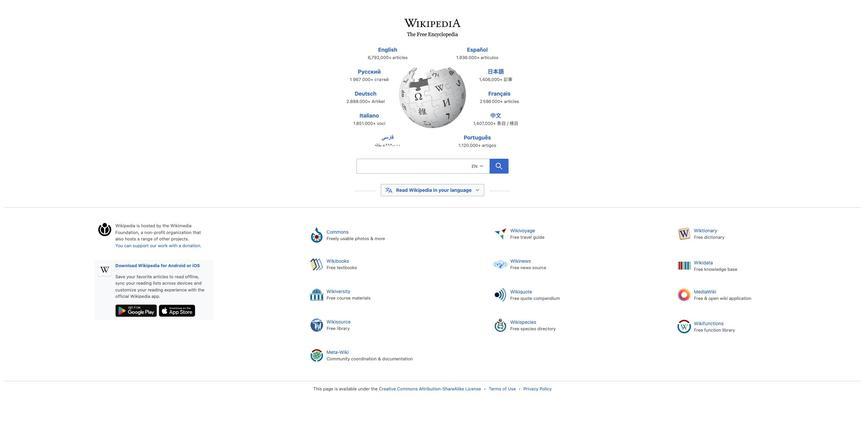 Task type: describe. For each thing, give the bounding box(es) containing it.
other projects element
[[304, 223, 862, 375]]



Task type: locate. For each thing, give the bounding box(es) containing it.
None search field
[[342, 157, 524, 178]]

top languages element
[[340, 46, 526, 156]]

None search field
[[357, 159, 490, 174]]



Task type: vqa. For each thing, say whether or not it's contained in the screenshot.
WIKIPEDIA image
no



